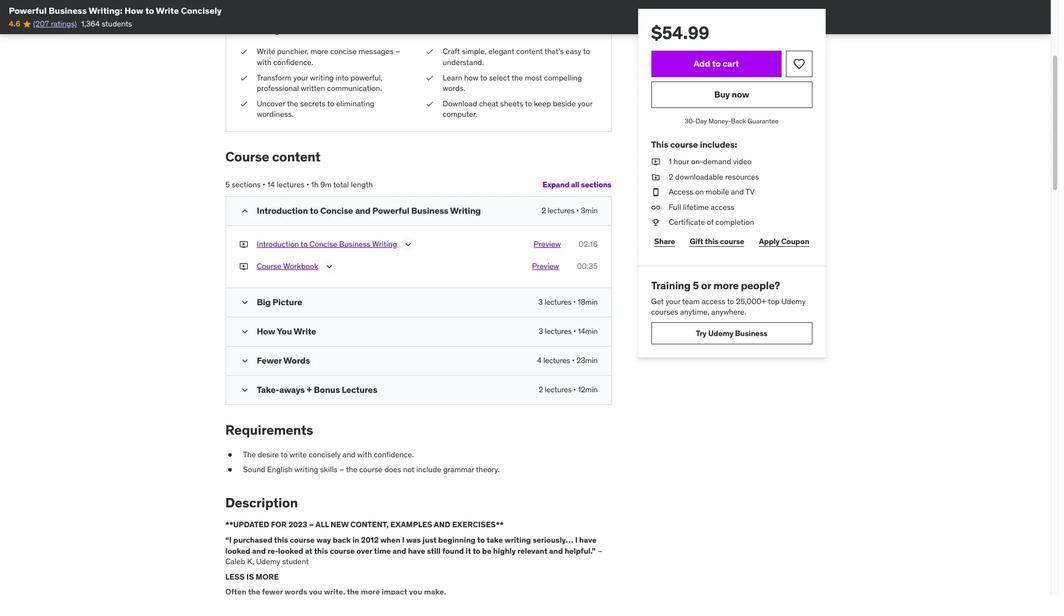 Task type: locate. For each thing, give the bounding box(es) containing it.
0 vertical spatial show lecture description image
[[403, 239, 414, 250]]

business inside try udemy business link
[[735, 329, 768, 338]]

2 vertical spatial the
[[346, 465, 357, 475]]

and down seriously…
[[549, 547, 563, 556]]

show lecture description image for course workbook
[[324, 261, 335, 272]]

0 horizontal spatial your
[[293, 73, 308, 82]]

5 left or
[[693, 279, 699, 292]]

1 3 from the top
[[538, 297, 543, 307]]

1 vertical spatial more
[[713, 279, 739, 292]]

xsmall image left transform
[[239, 73, 248, 83]]

0 horizontal spatial content
[[272, 148, 321, 165]]

write punchier, more concise messages – with confidence.
[[257, 47, 400, 67]]

5
[[225, 180, 230, 190], [693, 279, 699, 292]]

access on mobile and tv
[[669, 187, 755, 197]]

the inside uncover the secrets to eliminating wordiness.
[[287, 99, 298, 109]]

1 vertical spatial writing
[[295, 465, 318, 475]]

1 horizontal spatial content
[[516, 47, 543, 56]]

xsmall image up share
[[651, 218, 660, 228]]

lectures left 12min
[[545, 385, 572, 395]]

xsmall image for learn
[[425, 73, 434, 83]]

0 vertical spatial writing
[[310, 73, 334, 82]]

the left most
[[512, 73, 523, 82]]

show lecture description image down introduction to concise and powerful business writing
[[403, 239, 414, 250]]

looked up student in the bottom left of the page
[[278, 547, 303, 556]]

xsmall image for download
[[425, 99, 434, 109]]

xsmall image left sound
[[225, 465, 234, 476]]

– right "helpful.""
[[598, 547, 603, 556]]

0 vertical spatial confidence.
[[273, 57, 313, 67]]

1 horizontal spatial with
[[357, 450, 372, 460]]

3 for big picture
[[538, 297, 543, 307]]

small image left fewer
[[239, 356, 250, 367]]

confidence. for what you'll learn
[[273, 57, 313, 67]]

i left the "was"
[[402, 536, 405, 546]]

to right easy
[[583, 47, 590, 56]]

0 horizontal spatial sections
[[232, 180, 261, 190]]

access down or
[[702, 297, 726, 307]]

0 vertical spatial udemy
[[782, 297, 806, 307]]

introduction inside "introduction to concise business writing" button
[[257, 239, 299, 249]]

•
[[263, 180, 265, 190], [306, 180, 309, 190], [576, 206, 579, 216], [573, 297, 576, 307], [574, 326, 576, 336], [572, 356, 575, 366], [574, 385, 576, 395]]

write
[[156, 5, 179, 16], [257, 47, 275, 56], [294, 326, 316, 337]]

course for course workbook
[[257, 261, 281, 271]]

sections inside dropdown button
[[581, 180, 612, 190]]

1 vertical spatial udemy
[[708, 329, 734, 338]]

easy
[[566, 47, 582, 56]]

introduction to concise business writing
[[257, 239, 397, 249]]

0 horizontal spatial i
[[402, 536, 405, 546]]

2 down 1
[[669, 172, 673, 182]]

you
[[277, 326, 292, 337]]

content up 5 sections • 14 lectures • 1h 9m total length
[[272, 148, 321, 165]]

xsmall image for 1
[[651, 157, 660, 167]]

udemy down re-
[[256, 557, 280, 567]]

• left 14min
[[574, 326, 576, 336]]

0 vertical spatial how
[[125, 5, 143, 16]]

23min
[[577, 356, 598, 366]]

your inside transform your writing into powerful, professional written communication.
[[293, 73, 308, 82]]

1 introduction from the top
[[257, 205, 308, 216]]

this right gift
[[705, 236, 719, 246]]

1 vertical spatial writing
[[372, 239, 397, 249]]

xsmall image for sound
[[225, 465, 234, 476]]

1 horizontal spatial write
[[257, 47, 275, 56]]

your inside "training 5 or more people? get your team access to 25,000+ top udemy courses anytime, anywhere."
[[666, 297, 681, 307]]

back
[[731, 117, 746, 125]]

preview down 2 lectures • 3min
[[534, 239, 561, 249]]

• left the '23min'
[[572, 356, 575, 366]]

seriously…
[[533, 536, 574, 546]]

course up hour
[[670, 139, 698, 150]]

00:35
[[577, 261, 598, 271]]

to right how
[[480, 73, 487, 82]]

lectures right 4
[[543, 356, 570, 366]]

1 horizontal spatial have
[[579, 536, 597, 546]]

write right you
[[294, 326, 316, 337]]

the left secrets
[[287, 99, 298, 109]]

into
[[336, 73, 349, 82]]

writing up highly
[[505, 536, 531, 546]]

0 vertical spatial course
[[225, 148, 269, 165]]

add to cart
[[694, 58, 739, 69]]

3 up 3 lectures • 14min
[[538, 297, 543, 307]]

xsmall image down this
[[651, 172, 660, 183]]

the inside learn how to select the most compelling words.
[[512, 73, 523, 82]]

with for requirements
[[357, 450, 372, 460]]

0 horizontal spatial how
[[125, 5, 143, 16]]

words
[[283, 355, 310, 366]]

words.
[[443, 83, 465, 93]]

and
[[434, 521, 451, 530]]

0 horizontal spatial writing
[[372, 239, 397, 249]]

0 vertical spatial with
[[257, 57, 271, 67]]

"i purchased this course way back in 2012 when i was just beginning to take writing seriously… i have looked and re-looked at this course over time and have still found it to be highly relevant and helpful."
[[225, 536, 597, 556]]

course
[[225, 148, 269, 165], [257, 261, 281, 271]]

to up anywhere.
[[727, 297, 734, 307]]

0 horizontal spatial write
[[156, 5, 179, 16]]

0 vertical spatial writing
[[450, 205, 481, 216]]

4.6
[[9, 19, 20, 29]]

i
[[402, 536, 405, 546], [575, 536, 578, 546]]

course inside button
[[257, 261, 281, 271]]

xsmall image
[[425, 47, 434, 57], [239, 73, 248, 83], [651, 157, 660, 167], [651, 172, 660, 183], [651, 218, 660, 228], [239, 261, 248, 272], [225, 465, 234, 476]]

1 horizontal spatial confidence.
[[374, 450, 414, 460]]

expand all sections
[[543, 180, 612, 190]]

• left 18min
[[573, 297, 576, 307]]

lectures for big picture
[[545, 297, 572, 307]]

that's
[[545, 47, 564, 56]]

1 vertical spatial 2
[[542, 206, 546, 216]]

with up transform
[[257, 57, 271, 67]]

2 horizontal spatial udemy
[[782, 297, 806, 307]]

how left you
[[257, 326, 275, 337]]

xsmall image left access
[[651, 187, 660, 198]]

content left that's
[[516, 47, 543, 56]]

0 vertical spatial more
[[311, 47, 328, 56]]

1 vertical spatial show lecture description image
[[324, 261, 335, 272]]

writing for into
[[310, 73, 334, 82]]

xsmall image left learn
[[425, 73, 434, 83]]

to left keep
[[525, 99, 532, 109]]

2 down expand
[[542, 206, 546, 216]]

writing for skills
[[295, 465, 318, 475]]

udemy right try
[[708, 329, 734, 338]]

1 vertical spatial 3
[[539, 326, 543, 336]]

looked up caleb
[[225, 547, 250, 556]]

udemy
[[782, 297, 806, 307], [708, 329, 734, 338], [256, 557, 280, 567]]

1 horizontal spatial 5
[[693, 279, 699, 292]]

0 vertical spatial access
[[711, 202, 735, 212]]

3
[[538, 297, 543, 307], [539, 326, 543, 336]]

2 small image from the top
[[239, 326, 250, 337]]

2 vertical spatial writing
[[505, 536, 531, 546]]

introduction
[[257, 205, 308, 216], [257, 239, 299, 249]]

small image
[[239, 297, 250, 308], [239, 326, 250, 337], [239, 356, 250, 367], [239, 385, 250, 396]]

0 horizontal spatial confidence.
[[273, 57, 313, 67]]

xsmall image down what
[[239, 47, 248, 57]]

to right secrets
[[327, 99, 334, 109]]

xsmall image left craft
[[425, 47, 434, 57]]

0 horizontal spatial powerful
[[9, 5, 47, 16]]

small image left big
[[239, 297, 250, 308]]

the
[[243, 450, 256, 460]]

1 vertical spatial introduction
[[257, 239, 299, 249]]

course up 14
[[225, 148, 269, 165]]

more right or
[[713, 279, 739, 292]]

1 vertical spatial how
[[257, 326, 275, 337]]

0 vertical spatial concise
[[320, 205, 353, 216]]

5 inside "training 5 or more people? get your team access to 25,000+ top udemy courses anytime, anywhere."
[[693, 279, 699, 292]]

your up written
[[293, 73, 308, 82]]

concise for and
[[320, 205, 353, 216]]

the desire to write concisely and with confidence.
[[243, 450, 414, 460]]

communication.
[[327, 83, 382, 93]]

the right skills
[[346, 465, 357, 475]]

2 horizontal spatial the
[[512, 73, 523, 82]]

share
[[654, 236, 675, 246]]

to up "be"
[[477, 536, 485, 546]]

on-
[[691, 157, 703, 167]]

guarantee
[[748, 117, 779, 125]]

• for introduction to concise and powerful business writing
[[576, 206, 579, 216]]

and left tv
[[731, 187, 744, 197]]

buy now
[[714, 89, 749, 100]]

12min
[[578, 385, 598, 395]]

to up workbook
[[301, 239, 308, 249]]

highly
[[493, 547, 516, 556]]

1 horizontal spatial udemy
[[708, 329, 734, 338]]

powerful down 'length' in the top left of the page
[[372, 205, 409, 216]]

3 up 4
[[539, 326, 543, 336]]

xsmall image for craft
[[425, 47, 434, 57]]

1 vertical spatial with
[[357, 450, 372, 460]]

1 horizontal spatial more
[[713, 279, 739, 292]]

sheets
[[500, 99, 523, 109]]

xsmall image
[[239, 47, 248, 57], [425, 73, 434, 83], [239, 99, 248, 109], [425, 99, 434, 109], [651, 187, 660, 198], [651, 202, 660, 213], [239, 239, 248, 250], [225, 450, 234, 461]]

buy
[[714, 89, 730, 100]]

writing up written
[[310, 73, 334, 82]]

video
[[733, 157, 752, 167]]

1 horizontal spatial writing
[[450, 205, 481, 216]]

xsmall image left full
[[651, 202, 660, 213]]

sound
[[243, 465, 265, 475]]

1 horizontal spatial how
[[257, 326, 275, 337]]

more left concise
[[311, 47, 328, 56]]

sound english writing skills – the course does not include grammar theory.
[[243, 465, 500, 475]]

your inside download cheat sheets to keep beside your computer.
[[578, 99, 593, 109]]

content inside craft simple, elegant content that's easy to understand.
[[516, 47, 543, 56]]

25,000+
[[736, 297, 766, 307]]

caleb
[[225, 557, 245, 567]]

get
[[651, 297, 664, 307]]

how you write
[[257, 326, 316, 337]]

1 horizontal spatial show lecture description image
[[403, 239, 414, 250]]

xsmall image left the
[[225, 450, 234, 461]]

5 left 14
[[225, 180, 230, 190]]

2 vertical spatial write
[[294, 326, 316, 337]]

1 horizontal spatial i
[[575, 536, 578, 546]]

i up "helpful.""
[[575, 536, 578, 546]]

course left does
[[359, 465, 383, 475]]

show lecture description image
[[403, 239, 414, 250], [324, 261, 335, 272]]

1 i from the left
[[402, 536, 405, 546]]

1 vertical spatial your
[[578, 99, 593, 109]]

and right concisely
[[343, 450, 356, 460]]

your
[[293, 73, 308, 82], [578, 99, 593, 109], [666, 297, 681, 307]]

over
[[357, 547, 372, 556]]

course workbook
[[257, 261, 318, 271]]

2 3 from the top
[[539, 326, 543, 336]]

written
[[301, 83, 325, 93]]

2 horizontal spatial your
[[666, 297, 681, 307]]

1 vertical spatial concise
[[310, 239, 337, 249]]

introduction for introduction to concise and powerful business writing
[[257, 205, 308, 216]]

3 lectures • 18min
[[538, 297, 598, 307]]

desire
[[258, 450, 279, 460]]

beside
[[553, 99, 576, 109]]

most
[[525, 73, 542, 82]]

introduction down 14
[[257, 205, 308, 216]]

course left workbook
[[257, 261, 281, 271]]

to inside craft simple, elegant content that's easy to understand.
[[583, 47, 590, 56]]

length
[[351, 180, 373, 190]]

1 horizontal spatial looked
[[278, 547, 303, 556]]

• left 3min
[[576, 206, 579, 216]]

0 horizontal spatial the
[[287, 99, 298, 109]]

0 vertical spatial 2
[[669, 172, 673, 182]]

ratings)
[[51, 19, 77, 29]]

more
[[256, 573, 279, 583]]

training 5 or more people? get your team access to 25,000+ top udemy courses anytime, anywhere.
[[651, 279, 806, 317]]

how up students
[[125, 5, 143, 16]]

to right writing:
[[145, 5, 154, 16]]

3 lectures • 14min
[[539, 326, 598, 336]]

• left 1h 9m on the left top of the page
[[306, 180, 309, 190]]

with up the 'sound english writing skills – the course does not include grammar theory.'
[[357, 450, 372, 460]]

0 vertical spatial the
[[512, 73, 523, 82]]

small image left you
[[239, 326, 250, 337]]

2 vertical spatial 2
[[539, 385, 543, 395]]

write down what
[[257, 47, 275, 56]]

4 small image from the top
[[239, 385, 250, 396]]

0 vertical spatial your
[[293, 73, 308, 82]]

not
[[403, 465, 415, 475]]

2 i from the left
[[575, 536, 578, 546]]

business inside "introduction to concise business writing" button
[[339, 239, 371, 249]]

this up re-
[[274, 536, 288, 546]]

0 horizontal spatial have
[[408, 547, 425, 556]]

2 introduction from the top
[[257, 239, 299, 249]]

purchased
[[233, 536, 272, 546]]

– right messages
[[395, 47, 400, 56]]

0 horizontal spatial this
[[274, 536, 288, 546]]

introduction for introduction to concise business writing
[[257, 239, 299, 249]]

2 down 4
[[539, 385, 543, 395]]

writing inside transform your writing into powerful, professional written communication.
[[310, 73, 334, 82]]

– inside write punchier, more concise messages – with confidence.
[[395, 47, 400, 56]]

1 horizontal spatial this
[[314, 547, 328, 556]]

content
[[516, 47, 543, 56], [272, 148, 321, 165]]

udemy right top
[[782, 297, 806, 307]]

small image for big
[[239, 297, 250, 308]]

1 horizontal spatial your
[[578, 99, 593, 109]]

2 vertical spatial udemy
[[256, 557, 280, 567]]

0 horizontal spatial more
[[311, 47, 328, 56]]

concise inside button
[[310, 239, 337, 249]]

and
[[731, 187, 744, 197], [355, 205, 371, 216], [343, 450, 356, 460], [252, 547, 266, 556], [393, 547, 406, 556], [549, 547, 563, 556]]

0 vertical spatial this
[[705, 236, 719, 246]]

xsmall image for access
[[651, 187, 660, 198]]

less is more
[[225, 573, 279, 583]]

learn
[[443, 73, 462, 82]]

lectures for take-aways + bonus lectures
[[545, 385, 572, 395]]

0 vertical spatial content
[[516, 47, 543, 56]]

with inside write punchier, more concise messages – with confidence.
[[257, 57, 271, 67]]

show lecture description image for introduction to concise business writing
[[403, 239, 414, 250]]

0 horizontal spatial with
[[257, 57, 271, 67]]

• left 14
[[263, 180, 265, 190]]

have down the "was"
[[408, 547, 425, 556]]

lectures down expand
[[548, 206, 575, 216]]

1 vertical spatial confidence.
[[374, 450, 414, 460]]

take-
[[257, 384, 279, 395]]

xsmall image for transform
[[239, 73, 248, 83]]

02:16
[[579, 239, 598, 249]]

xsmall image left "download"
[[425, 99, 434, 109]]

1 vertical spatial access
[[702, 297, 726, 307]]

0 vertical spatial 3
[[538, 297, 543, 307]]

confidence. down 'punchier,'
[[273, 57, 313, 67]]

2 looked from the left
[[278, 547, 303, 556]]

3 small image from the top
[[239, 356, 250, 367]]

full
[[669, 202, 681, 212]]

lectures
[[342, 384, 377, 395]]

way
[[317, 536, 331, 546]]

preview left 00:35
[[532, 261, 559, 271]]

0 horizontal spatial looked
[[225, 547, 250, 556]]

elegant
[[488, 47, 514, 56]]

access down mobile
[[711, 202, 735, 212]]

1 vertical spatial the
[[287, 99, 298, 109]]

download cheat sheets to keep beside your computer.
[[443, 99, 593, 119]]

1 horizontal spatial powerful
[[372, 205, 409, 216]]

your right beside
[[578, 99, 593, 109]]

confidence.
[[273, 57, 313, 67], [374, 450, 414, 460]]

less
[[225, 573, 245, 583]]

lectures right 14
[[277, 180, 305, 190]]

2 vertical spatial your
[[666, 297, 681, 307]]

all
[[316, 521, 329, 530]]

writing
[[310, 73, 334, 82], [295, 465, 318, 475], [505, 536, 531, 546]]

+
[[307, 384, 312, 395]]

uncover
[[257, 99, 285, 109]]

introduction to concise and powerful business writing
[[257, 205, 481, 216]]

your up "courses"
[[666, 297, 681, 307]]

1 small image from the top
[[239, 297, 250, 308]]

30-
[[685, 117, 696, 125]]

small image left take-
[[239, 385, 250, 396]]

concise up workbook
[[310, 239, 337, 249]]

1 vertical spatial course
[[257, 261, 281, 271]]

• for fewer words
[[572, 356, 575, 366]]

1 vertical spatial write
[[257, 47, 275, 56]]

0 vertical spatial introduction
[[257, 205, 308, 216]]

simple,
[[462, 47, 487, 56]]

1 vertical spatial have
[[408, 547, 425, 556]]

writing
[[450, 205, 481, 216], [372, 239, 397, 249]]

xsmall image left 1
[[651, 157, 660, 167]]

certificate of completion
[[669, 218, 754, 228]]

1 vertical spatial powerful
[[372, 205, 409, 216]]

show lecture description image down "introduction to concise business writing" button at left
[[324, 261, 335, 272]]

1 vertical spatial 5
[[693, 279, 699, 292]]

write left the concisely
[[156, 5, 179, 16]]

0 horizontal spatial udemy
[[256, 557, 280, 567]]

to inside uncover the secrets to eliminating wordiness.
[[327, 99, 334, 109]]

and down purchased on the left
[[252, 547, 266, 556]]

to inside button
[[301, 239, 308, 249]]

sections right "all"
[[581, 180, 612, 190]]

0 horizontal spatial show lecture description image
[[324, 261, 335, 272]]

1 horizontal spatial sections
[[581, 180, 612, 190]]

confidence. inside write punchier, more concise messages – with confidence.
[[273, 57, 313, 67]]

xsmall image for full
[[651, 202, 660, 213]]

this down way
[[314, 547, 328, 556]]

2
[[669, 172, 673, 182], [542, 206, 546, 216], [539, 385, 543, 395]]

0 horizontal spatial 5
[[225, 180, 230, 190]]

• for how you write
[[574, 326, 576, 336]]



Task type: vqa. For each thing, say whether or not it's contained in the screenshot.
the rightmost confidence.
yes



Task type: describe. For each thing, give the bounding box(es) containing it.
wishlist image
[[793, 57, 806, 71]]

students
[[102, 19, 132, 29]]

1 vertical spatial preview
[[532, 261, 559, 271]]

people?
[[741, 279, 780, 292]]

now
[[732, 89, 749, 100]]

content,
[[350, 521, 389, 530]]

was
[[406, 536, 421, 546]]

access inside "training 5 or more people? get your team access to 25,000+ top udemy courses anytime, anywhere."
[[702, 297, 726, 307]]

2 lectures • 3min
[[542, 206, 598, 216]]

xsmall image for 2
[[651, 172, 660, 183]]

1 hour on-demand video
[[669, 157, 752, 167]]

2 horizontal spatial this
[[705, 236, 719, 246]]

messages
[[359, 47, 394, 56]]

0 vertical spatial write
[[156, 5, 179, 16]]

to left write
[[281, 450, 288, 460]]

your for training
[[666, 297, 681, 307]]

0 vertical spatial 5
[[225, 180, 230, 190]]

understand.
[[443, 57, 484, 67]]

with for what you'll learn
[[257, 57, 271, 67]]

2023
[[289, 521, 307, 530]]

confidence. for requirements
[[374, 450, 414, 460]]

downloadable
[[675, 172, 723, 182]]

examples
[[391, 521, 432, 530]]

cheat
[[479, 99, 498, 109]]

hour
[[674, 157, 689, 167]]

does
[[385, 465, 401, 475]]

$54.99
[[651, 22, 710, 44]]

course up at
[[290, 536, 315, 546]]

lectures for how you write
[[545, 326, 572, 336]]

access
[[669, 187, 694, 197]]

– left 'all'
[[309, 521, 314, 530]]

and down when
[[393, 547, 406, 556]]

more inside "training 5 or more people? get your team access to 25,000+ top udemy courses anytime, anywhere."
[[713, 279, 739, 292]]

resources
[[725, 172, 759, 182]]

eliminating
[[336, 99, 374, 109]]

2 lectures • 12min
[[539, 385, 598, 395]]

wordiness.
[[257, 109, 294, 119]]

money-
[[709, 117, 731, 125]]

0 vertical spatial powerful
[[9, 5, 47, 16]]

small image
[[239, 206, 250, 217]]

write
[[290, 450, 307, 460]]

0 vertical spatial have
[[579, 536, 597, 546]]

to inside "training 5 or more people? get your team access to 25,000+ top udemy courses anytime, anywhere."
[[727, 297, 734, 307]]

4 lectures • 23min
[[537, 356, 598, 366]]

this course includes:
[[651, 139, 737, 150]]

fewer words
[[257, 355, 310, 366]]

gift
[[690, 236, 703, 246]]

courses
[[651, 307, 678, 317]]

to inside button
[[712, 58, 721, 69]]

professional
[[257, 83, 299, 93]]

concisely
[[309, 450, 341, 460]]

try
[[696, 329, 707, 338]]

top
[[768, 297, 780, 307]]

is
[[247, 573, 254, 583]]

– right skills
[[339, 465, 344, 475]]

transform
[[257, 73, 291, 82]]

18min
[[578, 297, 598, 307]]

course for course content
[[225, 148, 269, 165]]

your for download
[[578, 99, 593, 109]]

course down completion
[[720, 236, 744, 246]]

2 horizontal spatial write
[[294, 326, 316, 337]]

to down 1h 9m on the left top of the page
[[310, 205, 318, 216]]

xsmall image for the
[[225, 450, 234, 461]]

picture
[[273, 297, 302, 308]]

small image for fewer
[[239, 356, 250, 367]]

compelling
[[544, 73, 582, 82]]

description
[[225, 495, 298, 512]]

share button
[[651, 231, 678, 253]]

1 looked from the left
[[225, 547, 250, 556]]

lectures for fewer words
[[543, 356, 570, 366]]

writing:
[[89, 5, 123, 16]]

xsmall image left the course workbook
[[239, 261, 248, 272]]

back
[[333, 536, 351, 546]]

and down 'length' in the top left of the page
[[355, 205, 371, 216]]

**updated for 2023 – all new content, examples and exercises**
[[225, 521, 504, 530]]

for
[[271, 521, 287, 530]]

time
[[374, 547, 391, 556]]

transform your writing into powerful, professional written communication.
[[257, 73, 383, 93]]

powerful business writing: how to write concisely
[[9, 5, 222, 16]]

0 vertical spatial preview
[[534, 239, 561, 249]]

select
[[489, 73, 510, 82]]

secrets
[[300, 99, 326, 109]]

2012
[[361, 536, 379, 546]]

more inside write punchier, more concise messages – with confidence.
[[311, 47, 328, 56]]

anywhere.
[[711, 307, 746, 317]]

– inside – caleb k, udemy student
[[598, 547, 603, 556]]

2 for take-aways + bonus lectures
[[539, 385, 543, 395]]

• for take-aways + bonus lectures
[[574, 385, 576, 395]]

to inside download cheat sheets to keep beside your computer.
[[525, 99, 532, 109]]

includes:
[[700, 139, 737, 150]]

course down back
[[330, 547, 355, 556]]

course content
[[225, 148, 321, 165]]

concise for business
[[310, 239, 337, 249]]

day
[[696, 117, 707, 125]]

just
[[423, 536, 437, 546]]

**updated
[[225, 521, 269, 530]]

in
[[353, 536, 359, 546]]

big picture
[[257, 297, 302, 308]]

total
[[333, 180, 349, 190]]

udemy inside "training 5 or more people? get your team access to 25,000+ top udemy courses anytime, anywhere."
[[782, 297, 806, 307]]

• for big picture
[[573, 297, 576, 307]]

1 vertical spatial this
[[274, 536, 288, 546]]

(207 ratings)
[[33, 19, 77, 29]]

full lifetime access
[[669, 202, 735, 212]]

2 vertical spatial this
[[314, 547, 328, 556]]

this
[[651, 139, 668, 150]]

theory.
[[476, 465, 500, 475]]

small image for how
[[239, 326, 250, 337]]

2 for introduction to concise and powerful business writing
[[542, 206, 546, 216]]

small image for take-
[[239, 385, 250, 396]]

skills
[[320, 465, 337, 475]]

take
[[487, 536, 503, 546]]

relevant
[[518, 547, 547, 556]]

it
[[466, 547, 471, 556]]

1,364
[[81, 19, 100, 29]]

cart
[[723, 58, 739, 69]]

grammar
[[443, 465, 474, 475]]

udemy inside – caleb k, udemy student
[[256, 557, 280, 567]]

download
[[443, 99, 477, 109]]

write inside write punchier, more concise messages – with confidence.
[[257, 47, 275, 56]]

xsmall image down small image
[[239, 239, 248, 250]]

fewer
[[257, 355, 282, 366]]

1 horizontal spatial the
[[346, 465, 357, 475]]

apply coupon
[[759, 236, 809, 246]]

xsmall image for certificate
[[651, 218, 660, 228]]

you'll
[[275, 19, 308, 36]]

beginning
[[438, 536, 476, 546]]

writing inside "i purchased this course way back in 2012 when i was just beginning to take writing seriously… i have looked and re-looked at this course over time and have still found it to be highly relevant and helpful."
[[505, 536, 531, 546]]

1 vertical spatial content
[[272, 148, 321, 165]]

1,364 students
[[81, 19, 132, 29]]

requirements
[[225, 422, 313, 439]]

xsmall image for write
[[239, 47, 248, 57]]

3 for how you write
[[539, 326, 543, 336]]

to right it
[[473, 547, 481, 556]]

completion
[[716, 218, 754, 228]]

to inside learn how to select the most compelling words.
[[480, 73, 487, 82]]

lectures for introduction to concise and powerful business writing
[[548, 206, 575, 216]]

xsmall image for uncover
[[239, 99, 248, 109]]

take-aways + bonus lectures
[[257, 384, 377, 395]]

writing inside button
[[372, 239, 397, 249]]

14min
[[578, 326, 598, 336]]

big
[[257, 297, 271, 308]]

be
[[482, 547, 492, 556]]

when
[[380, 536, 400, 546]]



